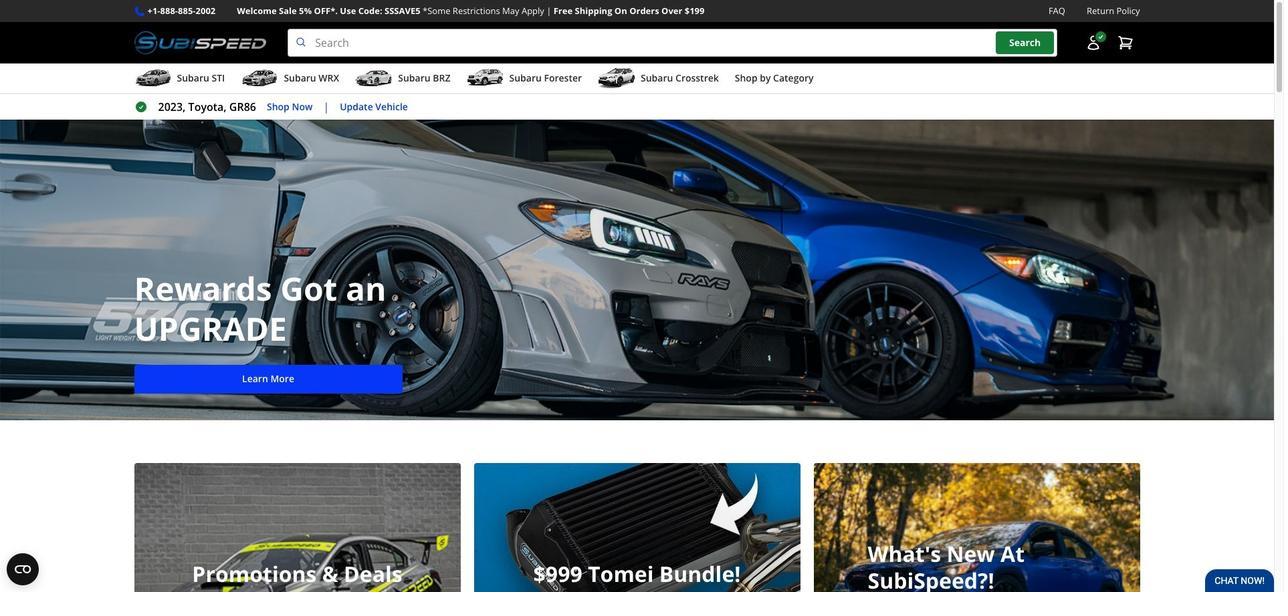 Task type: vqa. For each thing, say whether or not it's contained in the screenshot.
'Subaru Oem Oil Filter - 2015+ Wrx' link
no



Task type: describe. For each thing, give the bounding box(es) containing it.
rewards program image
[[0, 120, 1274, 421]]

a subaru forester thumbnail image image
[[467, 68, 504, 88]]

search input field
[[288, 29, 1057, 57]]

coilovers image
[[474, 464, 800, 593]]

deals image
[[134, 464, 461, 593]]

open widget image
[[7, 554, 39, 586]]



Task type: locate. For each thing, give the bounding box(es) containing it.
a subaru brz thumbnail image image
[[355, 68, 393, 88]]

subispeed logo image
[[134, 29, 266, 57]]

earn rewards image
[[814, 464, 1140, 593]]

a subaru crosstrek thumbnail image image
[[598, 68, 636, 88]]

button image
[[1085, 35, 1102, 51]]

a subaru wrx thumbnail image image
[[241, 68, 279, 88]]

a subaru sti thumbnail image image
[[134, 68, 172, 88]]



